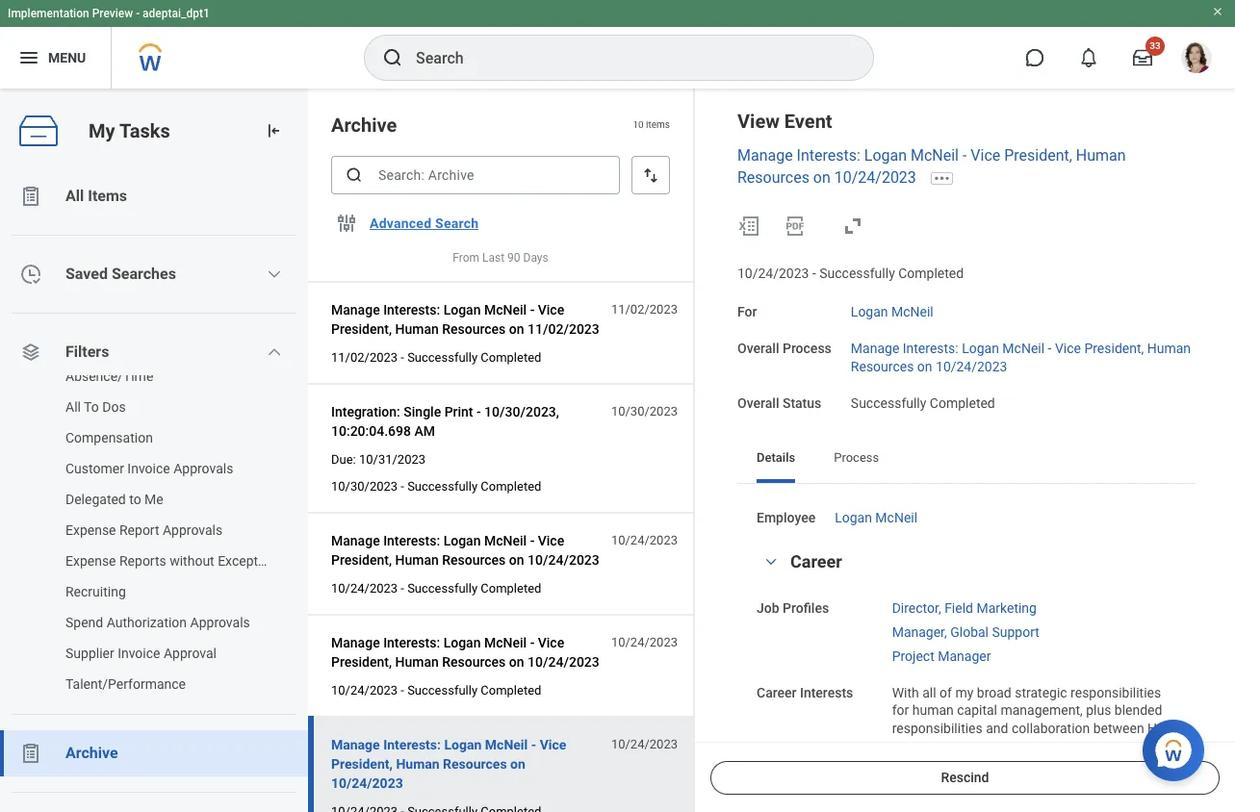 Task type: vqa. For each thing, say whether or not it's contained in the screenshot.
10/30/2023 10/30/2023
yes



Task type: describe. For each thing, give the bounding box(es) containing it.
chevron down image inside career 'group'
[[760, 556, 783, 569]]

10/24/2023 - successfully completed for 2nd manage interests: logan mcneil - vice president, human resources on 10/24/2023 button from the top of the "item list" element
[[331, 684, 542, 698]]

transformation import image
[[264, 121, 283, 141]]

our
[[1053, 757, 1073, 773]]

recruiting button
[[0, 577, 289, 608]]

list containing all items
[[0, 173, 308, 813]]

me
[[145, 492, 163, 508]]

lead
[[892, 812, 918, 813]]

director, field marketing link
[[892, 597, 1037, 617]]

10/30/2023 for 10/30/2023 - successfully completed
[[331, 480, 398, 494]]

sort image
[[641, 166, 661, 185]]

project
[[892, 649, 935, 664]]

compensation button
[[0, 423, 289, 454]]

field
[[945, 601, 974, 617]]

tral
[[892, 739, 1169, 773]]

customer invoice approvals button
[[0, 454, 289, 484]]

between
[[1094, 721, 1145, 737]]

close environment banner image
[[1212, 6, 1224, 17]]

strategic
[[1015, 685, 1068, 701]]

profiles
[[783, 601, 829, 617]]

33
[[1150, 40, 1161, 51]]

understand
[[1050, 739, 1118, 755]]

11/02/2023 inside manage interests: logan mcneil - vice president, human resources on 11/02/2023
[[528, 322, 600, 337]]

career button
[[791, 552, 843, 572]]

job profiles
[[757, 601, 829, 617]]

customer invoice approvals
[[65, 461, 233, 477]]

overall for overall process
[[738, 341, 780, 357]]

profile logan mcneil image
[[1182, 42, 1212, 77]]

delegated
[[65, 492, 126, 508]]

Search: Archive text field
[[331, 156, 620, 195]]

project manager link
[[892, 645, 991, 664]]

spend authorization approvals
[[65, 615, 250, 631]]

10:20:04.698
[[331, 424, 411, 439]]

finance
[[892, 739, 940, 755]]

logan mcneil for process
[[835, 510, 918, 525]]

menu banner
[[0, 0, 1236, 89]]

manage for 2nd manage interests: logan mcneil - vice president, human resources on 10/24/2023 button from the top of the "item list" element
[[331, 636, 380, 651]]

approvals for customer invoice approvals
[[173, 461, 233, 477]]

fullscreen image
[[842, 215, 865, 238]]

integration: single print - 10/30/2023, 10:20:04.698 am
[[331, 405, 559, 439]]

reports
[[119, 554, 166, 569]]

view printable version (pdf) image
[[784, 215, 807, 238]]

customer
[[65, 461, 124, 477]]

process inside tab list
[[834, 450, 879, 465]]

filters button
[[0, 329, 308, 376]]

1 horizontal spatial my
[[956, 685, 974, 701]]

manage interests: logan mcneil - vice president, human resources on 10/24/2023 for 3rd manage interests: logan mcneil - vice president, human resources on 10/24/2023 button from the bottom of the "item list" element
[[331, 534, 600, 568]]

configure image
[[335, 212, 358, 235]]

career for career interests
[[757, 685, 797, 701]]

broad
[[977, 685, 1012, 701]]

my
[[89, 119, 115, 142]]

global
[[951, 625, 989, 640]]

spend
[[65, 615, 103, 631]]

all items
[[65, 187, 127, 205]]

president, for 3rd manage interests: logan mcneil - vice president, human resources on 10/24/2023 button from the bottom of the "item list" element
[[331, 553, 392, 568]]

approvals for expense report approvals
[[163, 523, 223, 538]]

career interests
[[757, 685, 854, 701]]

to inside button
[[129, 492, 141, 508]]

manager, global support
[[892, 625, 1040, 640]]

Search Workday  search field
[[416, 37, 834, 79]]

2 manage interests: logan mcneil - vice president, human resources on 10/24/2023 button from the top
[[331, 632, 601, 674]]

on for 2nd manage interests: logan mcneil - vice president, human resources on 10/24/2023 button from the top of the "item list" element
[[509, 655, 524, 670]]

mcneil inside manage interests: logan mcneil - vice president, human resources on 11/02/2023
[[484, 302, 527, 318]]

0 vertical spatial responsibilities
[[1071, 685, 1162, 701]]

on for manage interests: logan mcneil - vice president, human resources on 11/02/2023 button
[[509, 322, 524, 337]]

blended
[[1115, 703, 1163, 719]]

10 items
[[633, 120, 670, 130]]

for
[[892, 703, 909, 719]]

job
[[757, 601, 780, 617]]

at
[[1017, 812, 1029, 813]]

rescind
[[941, 770, 990, 786]]

clock check image
[[19, 263, 42, 286]]

clipboard image for all items
[[19, 185, 42, 208]]

organization
[[939, 812, 1014, 813]]

menu button
[[0, 27, 111, 89]]

manage interests: logan mcneil - vice president, human resources on 10/24/2023 for 2nd manage interests: logan mcneil - vice president, human resources on 10/24/2023 button from the top of the "item list" element
[[331, 636, 600, 670]]

manage interests: logan mcneil - vice president, human resources on 10/24/2023 link for event
[[738, 147, 1126, 187]]

single
[[404, 405, 441, 420]]

manager, global support link
[[892, 621, 1040, 640]]

and up parlay
[[892, 776, 915, 791]]

exceptions
[[218, 554, 284, 569]]

- inside manage interests: logan mcneil - vice president, human resources on 11/02/2023
[[530, 302, 535, 318]]

10/31/2023
[[359, 453, 426, 467]]

implementation
[[8, 7, 89, 20]]

successfully inside overall status element
[[851, 396, 927, 411]]

3 manage interests: logan mcneil - vice president, human resources on 10/24/2023 button from the top
[[331, 734, 601, 796]]

talent/performance
[[65, 677, 186, 692]]

due:
[[331, 453, 356, 467]]

perspective image
[[19, 341, 42, 364]]

advanced
[[370, 216, 432, 231]]

president, for manage interests: logan mcneil - vice president, human resources on 11/02/2023 button
[[331, 322, 392, 337]]

overall status
[[738, 396, 822, 411]]

compensation
[[65, 430, 153, 446]]

1 manage interests: logan mcneil - vice president, human resources on 10/24/2023 button from the top
[[331, 530, 601, 572]]

absence/time
[[65, 369, 153, 384]]

organizations
[[1076, 757, 1158, 773]]

archive button
[[0, 731, 308, 777]]

plus
[[1086, 703, 1112, 719]]

resources for 3rd manage interests: logan mcneil - vice president, human resources on 10/24/2023 button from the bottom of the "item list" element
[[442, 553, 506, 568]]

expense report approvals
[[65, 523, 223, 538]]

capital
[[957, 703, 998, 719]]

supplier invoice approval button
[[0, 638, 289, 669]]

nervous
[[915, 757, 963, 773]]

0 horizontal spatial responsibilities
[[892, 721, 983, 737]]

invoice for approvals
[[127, 461, 170, 477]]

1 vertical spatial of
[[1020, 757, 1032, 773]]

know
[[918, 776, 950, 791]]

expense for expense report approvals
[[65, 523, 116, 538]]

for
[[738, 304, 757, 319]]

integration: single print - 10/30/2023, 10:20:04.698 am button
[[331, 401, 601, 443]]

implementation preview -   adeptai_dpt1
[[8, 7, 210, 20]]

logan mcneil link for 10/24/2023 - successfully completed
[[851, 300, 934, 319]]

event
[[785, 110, 833, 133]]

collaboration
[[1012, 721, 1090, 737]]

logan mcneil for 10/24/2023 - successfully completed
[[851, 304, 934, 319]]

interests: for 3rd manage interests: logan mcneil - vice president, human resources on 10/24/2023 button from the bottom of the "item list" element
[[383, 534, 440, 549]]

have
[[961, 776, 989, 791]]

view event
[[738, 110, 833, 133]]

10/24/2023 - successfully completed for 3rd manage interests: logan mcneil - vice president, human resources on 10/24/2023 button from the bottom of the "item list" element
[[331, 582, 542, 596]]

integration:
[[331, 405, 400, 420]]

on for 1st manage interests: logan mcneil - vice president, human resources on 10/24/2023 button from the bottom
[[510, 757, 526, 772]]

menu
[[48, 50, 86, 65]]

with all of my broad strategic responsibilities for human capital management, plus blended responsibilities and collaboration between hr, finance and technology, i understand the cen tral nervous systems of all our organizations and know i have the capability and expertise to parlay my successes into an expanded role to lead an organization at the highest level.
[[892, 685, 1175, 813]]

from
[[453, 251, 480, 265]]

manage for manage interests: logan mcneil - vice president, human resources on 11/02/2023 button
[[331, 302, 380, 318]]

technology,
[[968, 739, 1039, 755]]

and up nervous
[[943, 739, 965, 755]]



Task type: locate. For each thing, give the bounding box(es) containing it.
2 vertical spatial approvals
[[190, 615, 250, 631]]

1 vertical spatial search image
[[345, 166, 364, 185]]

parlay
[[892, 794, 929, 809]]

overall left status
[[738, 396, 780, 411]]

0 vertical spatial archive
[[331, 114, 397, 137]]

1 vertical spatial overall
[[738, 396, 780, 411]]

0 horizontal spatial of
[[940, 685, 952, 701]]

saved searches button
[[0, 251, 308, 298]]

0 horizontal spatial search image
[[345, 166, 364, 185]]

from last 90 days
[[453, 251, 549, 265]]

human
[[1077, 147, 1126, 165], [395, 322, 439, 337], [1148, 341, 1191, 357], [395, 553, 439, 568], [395, 655, 439, 670], [396, 757, 440, 772]]

invoice
[[127, 461, 170, 477], [118, 646, 160, 662]]

the down "into"
[[1032, 812, 1051, 813]]

0 horizontal spatial the
[[1032, 812, 1051, 813]]

process right the details at the right bottom of the page
[[834, 450, 879, 465]]

vice
[[971, 147, 1001, 165], [538, 302, 565, 318], [1055, 341, 1081, 357], [538, 534, 565, 549], [538, 636, 565, 651], [540, 738, 567, 753]]

employee
[[757, 510, 816, 525]]

president, for 2nd manage interests: logan mcneil - vice president, human resources on 10/24/2023 button from the top of the "item list" element
[[331, 655, 392, 670]]

supplier invoice approval
[[65, 646, 217, 662]]

archive down talent/performance
[[65, 744, 118, 763]]

1 vertical spatial approvals
[[163, 523, 223, 538]]

human for 1st manage interests: logan mcneil - vice president, human resources on 10/24/2023 button from the bottom
[[396, 757, 440, 772]]

expense up recruiting
[[65, 554, 116, 569]]

0 vertical spatial invoice
[[127, 461, 170, 477]]

of up human
[[940, 685, 952, 701]]

0 vertical spatial logan mcneil
[[851, 304, 934, 319]]

0 vertical spatial manage interests: logan mcneil - vice president, human resources on 10/24/2023 button
[[331, 530, 601, 572]]

1 vertical spatial 11/02/2023
[[528, 322, 600, 337]]

expertise
[[1101, 776, 1156, 791]]

career left interests
[[757, 685, 797, 701]]

logan mcneil up overall status element
[[851, 304, 934, 319]]

my down know
[[932, 794, 950, 809]]

1 vertical spatial manage interests: logan mcneil - vice president, human resources on 10/24/2023 link
[[851, 337, 1191, 375]]

10/30/2023
[[611, 405, 678, 419], [331, 480, 398, 494]]

2 vertical spatial 11/02/2023
[[331, 351, 398, 365]]

0 horizontal spatial my
[[932, 794, 950, 809]]

11/02/2023
[[611, 302, 678, 317], [528, 322, 600, 337], [331, 351, 398, 365]]

0 vertical spatial 11/02/2023
[[611, 302, 678, 317]]

an right "into"
[[1047, 794, 1061, 809]]

expense
[[65, 523, 116, 538], [65, 554, 116, 569]]

approvals down "compensation" button on the bottom of the page
[[173, 461, 233, 477]]

chevron down image inside 'saved searches' dropdown button
[[267, 267, 282, 282]]

rescind button
[[711, 762, 1220, 795]]

chevron down image for saved searches
[[267, 267, 282, 282]]

to left me
[[129, 492, 141, 508]]

overall status element
[[851, 384, 996, 413]]

to right role
[[1152, 794, 1164, 809]]

resources
[[738, 169, 810, 187], [442, 322, 506, 337], [851, 359, 914, 375], [442, 553, 506, 568], [442, 655, 506, 670], [443, 757, 507, 772]]

tab list containing details
[[738, 437, 1197, 483]]

invoice for approval
[[118, 646, 160, 662]]

vice for manage interests: logan mcneil - vice president, human resources on 11/02/2023 button
[[538, 302, 565, 318]]

all for all items
[[65, 187, 84, 205]]

approvals up approval
[[190, 615, 250, 631]]

tab list
[[738, 437, 1197, 483]]

2 vertical spatial chevron down image
[[760, 556, 783, 569]]

0 vertical spatial of
[[940, 685, 952, 701]]

vice for 3rd manage interests: logan mcneil - vice president, human resources on 10/24/2023 button from the bottom of the "item list" element
[[538, 534, 565, 549]]

0 horizontal spatial i
[[954, 776, 957, 791]]

1 list from the top
[[0, 173, 308, 813]]

1 horizontal spatial the
[[1121, 739, 1140, 755]]

11/02/2023 - successfully completed
[[331, 351, 542, 365]]

to
[[84, 400, 99, 415]]

0 vertical spatial logan mcneil link
[[851, 300, 934, 319]]

on inside manage interests: logan mcneil - vice president, human resources on 11/02/2023
[[509, 322, 524, 337]]

approvals up without
[[163, 523, 223, 538]]

0 vertical spatial all
[[923, 685, 937, 701]]

an
[[1047, 794, 1061, 809], [921, 812, 936, 813]]

logan mcneil link for process
[[835, 506, 918, 525]]

2 horizontal spatial 11/02/2023
[[611, 302, 678, 317]]

1 vertical spatial an
[[921, 812, 936, 813]]

interests: for manage interests: logan mcneil - vice president, human resources on 11/02/2023 button
[[383, 302, 440, 318]]

due: 10/31/2023
[[331, 453, 426, 467]]

clipboard image for archive
[[19, 743, 42, 766]]

11/02/2023 for 11/02/2023 - successfully completed
[[331, 351, 398, 365]]

logan inside manage interests: logan mcneil - vice president, human resources on 11/02/2023
[[444, 302, 481, 318]]

0 vertical spatial expense
[[65, 523, 116, 538]]

90
[[508, 251, 521, 265]]

of up the the capability
[[1020, 757, 1032, 773]]

1 vertical spatial archive
[[65, 744, 118, 763]]

authorization
[[107, 615, 187, 631]]

president, for 1st manage interests: logan mcneil - vice president, human resources on 10/24/2023 button from the bottom
[[331, 757, 393, 772]]

responsibilities up plus
[[1071, 685, 1162, 701]]

career for career
[[791, 552, 843, 572]]

details
[[757, 450, 796, 465]]

all left our
[[1036, 757, 1050, 773]]

2 clipboard image from the top
[[19, 743, 42, 766]]

interests: for 1st manage interests: logan mcneil - vice president, human resources on 10/24/2023 button from the bottom
[[383, 738, 441, 753]]

archive inside "item list" element
[[331, 114, 397, 137]]

role
[[1127, 794, 1149, 809]]

2 vertical spatial to
[[1152, 794, 1164, 809]]

2 all from the top
[[65, 400, 81, 415]]

0 vertical spatial approvals
[[173, 461, 233, 477]]

0 horizontal spatial all
[[923, 685, 937, 701]]

invoice down spend authorization approvals 'button' at the bottom of page
[[118, 646, 160, 662]]

adeptai_dpt1
[[143, 7, 210, 20]]

items
[[646, 120, 670, 130]]

overall for overall status
[[738, 396, 780, 411]]

recruiting
[[65, 585, 126, 600]]

process
[[783, 341, 832, 357], [834, 450, 879, 465]]

highest
[[1055, 812, 1099, 813]]

1 vertical spatial clipboard image
[[19, 743, 42, 766]]

1 overall from the top
[[738, 341, 780, 357]]

resources for 2nd manage interests: logan mcneil - vice president, human resources on 10/24/2023 button from the top of the "item list" element
[[442, 655, 506, 670]]

10/30/2023 - successfully completed
[[331, 480, 542, 494]]

items
[[88, 187, 127, 205]]

expanded
[[1065, 794, 1123, 809]]

chevron down image for filters
[[267, 345, 282, 360]]

process up status
[[783, 341, 832, 357]]

manage interests: logan mcneil - vice president, human resources on 11/02/2023 button
[[331, 299, 601, 341]]

invoice up delegated to me button
[[127, 461, 170, 477]]

resources for 1st manage interests: logan mcneil - vice president, human resources on 10/24/2023 button from the bottom
[[443, 757, 507, 772]]

notifications large image
[[1080, 48, 1099, 67]]

all left to
[[65, 400, 81, 415]]

responsibilities
[[1071, 685, 1162, 701], [892, 721, 983, 737]]

vice inside manage interests: logan mcneil - vice president, human resources on 11/02/2023
[[538, 302, 565, 318]]

president, inside manage interests: logan mcneil - vice president, human resources on 11/02/2023
[[331, 322, 392, 337]]

all for all to dos
[[65, 400, 81, 415]]

with
[[892, 685, 919, 701]]

1 horizontal spatial i
[[1043, 739, 1046, 755]]

human for manage interests: logan mcneil - vice president, human resources on 11/02/2023 button
[[395, 322, 439, 337]]

on for 3rd manage interests: logan mcneil - vice president, human resources on 10/24/2023 button from the bottom of the "item list" element
[[509, 553, 524, 568]]

chevron down image
[[267, 267, 282, 282], [267, 345, 282, 360], [760, 556, 783, 569]]

2 vertical spatial manage interests: logan mcneil - vice president, human resources on 10/24/2023 button
[[331, 734, 601, 796]]

interests:
[[797, 147, 861, 165], [383, 302, 440, 318], [903, 341, 959, 357], [383, 534, 440, 549], [383, 636, 440, 651], [383, 738, 441, 753]]

am
[[415, 424, 435, 439]]

1 vertical spatial to
[[1160, 776, 1171, 791]]

president,
[[1005, 147, 1073, 165], [331, 322, 392, 337], [1085, 341, 1144, 357], [331, 553, 392, 568], [331, 655, 392, 670], [331, 757, 393, 772]]

33 button
[[1122, 37, 1165, 79]]

inbox large image
[[1134, 48, 1153, 67]]

days
[[523, 251, 549, 265]]

expense for expense reports without exceptions
[[65, 554, 116, 569]]

chevron down image inside filters dropdown button
[[267, 345, 282, 360]]

justify image
[[17, 46, 40, 69]]

logan mcneil link down the fullscreen icon
[[851, 300, 934, 319]]

0 vertical spatial all
[[65, 187, 84, 205]]

1 vertical spatial the
[[1032, 812, 1051, 813]]

an down parlay
[[921, 812, 936, 813]]

manage interests: logan mcneil - vice president, human resources on 11/02/2023
[[331, 302, 600, 337]]

into
[[1021, 794, 1043, 809]]

i
[[1043, 739, 1046, 755], [954, 776, 957, 791]]

2 overall from the top
[[738, 396, 780, 411]]

absence/time button
[[0, 361, 289, 392]]

clipboard image
[[19, 185, 42, 208], [19, 743, 42, 766]]

1 horizontal spatial search image
[[381, 46, 404, 69]]

vice for 1st manage interests: logan mcneil - vice president, human resources on 10/24/2023 button from the bottom
[[540, 738, 567, 753]]

logan mcneil link up career button at the right of page
[[835, 506, 918, 525]]

all up human
[[923, 685, 937, 701]]

human inside manage interests: logan mcneil - vice president, human resources on 11/02/2023
[[395, 322, 439, 337]]

resources for manage interests: logan mcneil - vice president, human resources on 11/02/2023 button
[[442, 322, 506, 337]]

- inside integration: single print - 10/30/2023, 10:20:04.698 am
[[477, 405, 481, 420]]

interests
[[800, 685, 854, 701]]

0 vertical spatial my
[[956, 685, 974, 701]]

1 all from the top
[[65, 187, 84, 205]]

2 vertical spatial 10/24/2023 - successfully completed
[[331, 684, 542, 698]]

1 horizontal spatial of
[[1020, 757, 1032, 773]]

1 vertical spatial process
[[834, 450, 879, 465]]

1 vertical spatial invoice
[[118, 646, 160, 662]]

archive inside button
[[65, 744, 118, 763]]

vice for 2nd manage interests: logan mcneil - vice president, human resources on 10/24/2023 button from the top of the "item list" element
[[538, 636, 565, 651]]

view
[[738, 110, 780, 133]]

10
[[633, 120, 644, 130]]

1 vertical spatial all
[[1036, 757, 1050, 773]]

list containing absence/time
[[0, 361, 308, 700]]

manage for 3rd manage interests: logan mcneil - vice president, human resources on 10/24/2023 button from the bottom of the "item list" element
[[331, 534, 380, 549]]

expense report approvals button
[[0, 515, 289, 546]]

0 horizontal spatial 10/30/2023
[[331, 480, 398, 494]]

interests: inside manage interests: logan mcneil - vice president, human resources on 11/02/2023
[[383, 302, 440, 318]]

10/30/2023,
[[484, 405, 559, 420]]

overall process
[[738, 341, 832, 357]]

10/30/2023 for 10/30/2023
[[611, 405, 678, 419]]

resources inside manage interests: logan mcneil - vice president, human resources on 11/02/2023
[[442, 322, 506, 337]]

1 vertical spatial logan mcneil link
[[835, 506, 918, 525]]

1 vertical spatial 10/30/2023
[[331, 480, 398, 494]]

0 vertical spatial to
[[129, 492, 141, 508]]

my tasks element
[[0, 89, 308, 813]]

0 vertical spatial overall
[[738, 341, 780, 357]]

1 horizontal spatial archive
[[331, 114, 397, 137]]

clipboard image inside archive button
[[19, 743, 42, 766]]

0 horizontal spatial an
[[921, 812, 936, 813]]

interests: for 2nd manage interests: logan mcneil - vice president, human resources on 10/24/2023 button from the top of the "item list" element
[[383, 636, 440, 651]]

director, field marketing
[[892, 601, 1037, 617]]

overall down the for
[[738, 341, 780, 357]]

1 horizontal spatial 11/02/2023
[[528, 322, 600, 337]]

1 horizontal spatial an
[[1047, 794, 1061, 809]]

1 horizontal spatial 10/30/2023
[[611, 405, 678, 419]]

1 vertical spatial chevron down image
[[267, 345, 282, 360]]

clipboard image inside all items button
[[19, 185, 42, 208]]

approvals inside 'button'
[[190, 615, 250, 631]]

1 vertical spatial all
[[65, 400, 81, 415]]

manage interests: logan mcneil - vice president, human resources on 10/24/2023 link for process
[[851, 337, 1191, 375]]

logan mcneil up career button at the right of page
[[835, 510, 918, 525]]

0 vertical spatial an
[[1047, 794, 1061, 809]]

11/02/2023 for 11/02/2023
[[611, 302, 678, 317]]

0 vertical spatial search image
[[381, 46, 404, 69]]

overall
[[738, 341, 780, 357], [738, 396, 780, 411]]

manage interests: logan mcneil - vice president, human resources on 10/24/2023
[[738, 147, 1126, 187], [851, 341, 1191, 375], [331, 534, 600, 568], [331, 636, 600, 670], [331, 738, 567, 792]]

career up profiles
[[791, 552, 843, 572]]

expense down delegated
[[65, 523, 116, 538]]

search image
[[381, 46, 404, 69], [345, 166, 364, 185]]

all to dos button
[[0, 392, 289, 423]]

systems
[[966, 757, 1017, 773]]

to
[[129, 492, 141, 508], [1160, 776, 1171, 791], [1152, 794, 1164, 809]]

0 vertical spatial manage interests: logan mcneil - vice president, human resources on 10/24/2023 link
[[738, 147, 1126, 187]]

all to dos
[[65, 400, 126, 415]]

10/24/2023 - successfully completed
[[738, 266, 964, 281], [331, 582, 542, 596], [331, 684, 542, 698]]

1 vertical spatial my
[[932, 794, 950, 809]]

my tasks
[[89, 119, 170, 142]]

the down between
[[1121, 739, 1140, 755]]

i left have
[[954, 776, 957, 791]]

manage for 1st manage interests: logan mcneil - vice president, human resources on 10/24/2023 button from the bottom
[[331, 738, 380, 753]]

status
[[783, 396, 822, 411]]

completed inside overall status element
[[930, 396, 996, 411]]

career group
[[757, 551, 1178, 813]]

human
[[913, 703, 954, 719]]

all left items
[[65, 187, 84, 205]]

my up capital
[[956, 685, 974, 701]]

director,
[[892, 601, 942, 617]]

1 vertical spatial logan mcneil
[[835, 510, 918, 525]]

1 vertical spatial i
[[954, 776, 957, 791]]

1 vertical spatial 10/24/2023 - successfully completed
[[331, 582, 542, 596]]

manage inside manage interests: logan mcneil - vice president, human resources on 11/02/2023
[[331, 302, 380, 318]]

1 vertical spatial career
[[757, 685, 797, 701]]

items selected list
[[892, 597, 1071, 666]]

approvals for spend authorization approvals
[[190, 615, 250, 631]]

0 horizontal spatial process
[[783, 341, 832, 357]]

human for 2nd manage interests: logan mcneil - vice president, human resources on 10/24/2023 button from the top of the "item list" element
[[395, 655, 439, 670]]

2 list from the top
[[0, 361, 308, 700]]

management,
[[1001, 703, 1083, 719]]

1 horizontal spatial process
[[834, 450, 879, 465]]

- inside 'menu' banner
[[136, 7, 140, 20]]

0 vertical spatial 10/30/2023
[[611, 405, 678, 419]]

cen
[[1143, 739, 1169, 755]]

0 horizontal spatial 11/02/2023
[[331, 351, 398, 365]]

1 clipboard image from the top
[[19, 185, 42, 208]]

0 vertical spatial clipboard image
[[19, 185, 42, 208]]

marketing
[[977, 601, 1037, 617]]

list
[[0, 173, 308, 813], [0, 361, 308, 700]]

1 horizontal spatial all
[[1036, 757, 1050, 773]]

1 vertical spatial responsibilities
[[892, 721, 983, 737]]

2 expense from the top
[[65, 554, 116, 569]]

manage interests: logan mcneil - vice president, human resources on 10/24/2023 for 1st manage interests: logan mcneil - vice president, human resources on 10/24/2023 button from the bottom
[[331, 738, 567, 792]]

and up the expanded
[[1075, 776, 1098, 791]]

0 vertical spatial i
[[1043, 739, 1046, 755]]

all items button
[[0, 173, 308, 220]]

delegated to me button
[[0, 484, 289, 515]]

1 horizontal spatial responsibilities
[[1071, 685, 1162, 701]]

manager,
[[892, 625, 947, 640]]

archive
[[331, 114, 397, 137], [65, 744, 118, 763]]

0 horizontal spatial archive
[[65, 744, 118, 763]]

export to excel image
[[738, 215, 761, 238]]

1 vertical spatial manage interests: logan mcneil - vice president, human resources on 10/24/2023 button
[[331, 632, 601, 674]]

1 vertical spatial expense
[[65, 554, 116, 569]]

0 vertical spatial the
[[1121, 739, 1140, 755]]

0 vertical spatial career
[[791, 552, 843, 572]]

tasks
[[119, 119, 170, 142]]

and up technology,
[[986, 721, 1009, 737]]

mcneil
[[911, 147, 959, 165], [484, 302, 527, 318], [892, 304, 934, 319], [1003, 341, 1045, 357], [876, 510, 918, 525], [484, 534, 527, 549], [484, 636, 527, 651], [485, 738, 528, 753]]

i down collaboration
[[1043, 739, 1046, 755]]

to right expertise on the bottom of the page
[[1160, 776, 1171, 791]]

archive right transformation import icon
[[331, 114, 397, 137]]

1 expense from the top
[[65, 523, 116, 538]]

supplier
[[65, 646, 114, 662]]

human for 3rd manage interests: logan mcneil - vice president, human resources on 10/24/2023 button from the bottom of the "item list" element
[[395, 553, 439, 568]]

of
[[940, 685, 952, 701], [1020, 757, 1032, 773]]

0 vertical spatial process
[[783, 341, 832, 357]]

item list element
[[308, 89, 695, 813]]

responsibilities down human
[[892, 721, 983, 737]]

0 vertical spatial 10/24/2023 - successfully completed
[[738, 266, 964, 281]]

project manager
[[892, 649, 991, 664]]

0 vertical spatial chevron down image
[[267, 267, 282, 282]]



